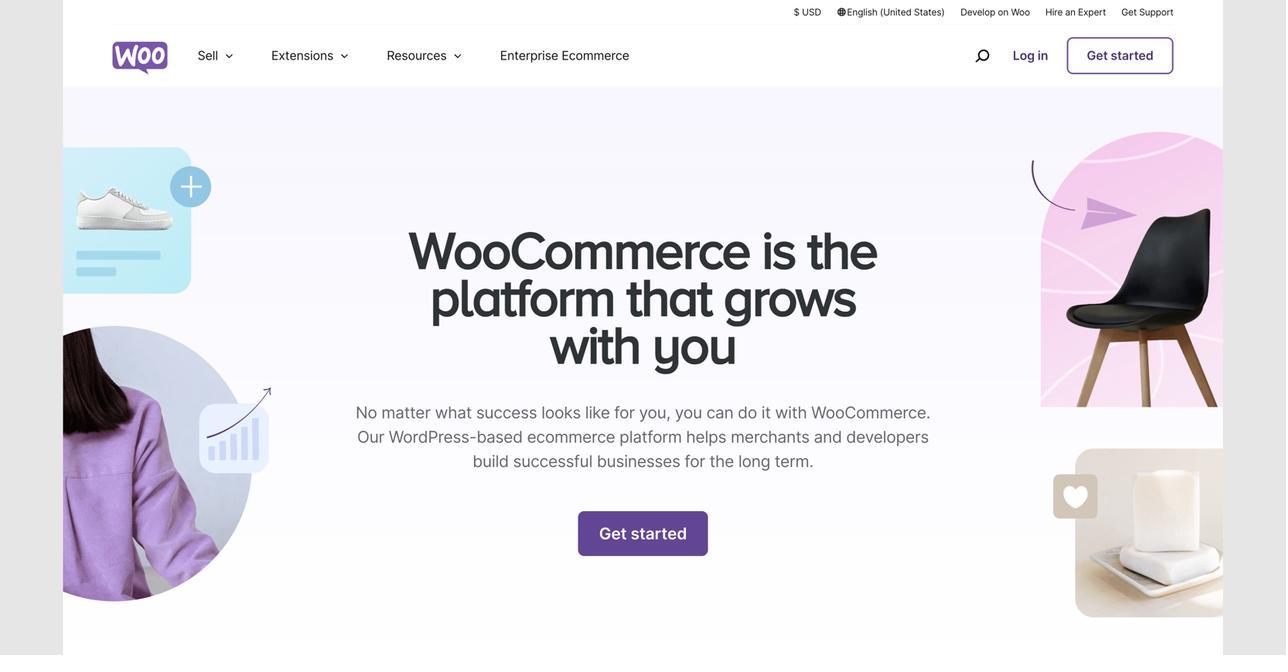 Task type: vqa. For each thing, say whether or not it's contained in the screenshot.
that
yes



Task type: describe. For each thing, give the bounding box(es) containing it.
woo
[[1011, 7, 1030, 18]]

resources button
[[368, 25, 482, 87]]

no
[[356, 403, 377, 422]]

get started inside service navigation menu element
[[1087, 48, 1154, 63]]

log in
[[1013, 48, 1048, 63]]

sell button
[[179, 25, 253, 87]]

matter
[[381, 403, 431, 422]]

sell
[[198, 48, 218, 63]]

success
[[476, 403, 537, 422]]

looks
[[541, 403, 581, 422]]

service navigation menu element
[[942, 31, 1174, 81]]

is
[[762, 220, 795, 279]]

extensions button
[[253, 25, 368, 87]]

enterprise ecommerce link
[[482, 25, 648, 87]]

ecommerce
[[527, 427, 615, 447]]

based
[[477, 427, 523, 447]]

platform inside no matter what success looks like for you, you can do it with woocommerce. our wordpress-based ecommerce platform helps merchants and developers build successful businesses for the long term.
[[620, 427, 682, 447]]

0 horizontal spatial started
[[631, 524, 687, 543]]

with
[[775, 403, 807, 422]]

what
[[435, 403, 472, 422]]

1 vertical spatial get started link
[[578, 511, 708, 556]]

search image
[[970, 43, 994, 68]]

the inside no matter what success looks like for you, you can do it with woocommerce. our wordpress-based ecommerce platform helps merchants and developers build successful businesses for the long term.
[[710, 451, 734, 471]]

started inside service navigation menu element
[[1111, 48, 1154, 63]]

enterprise ecommerce
[[500, 48, 629, 63]]

expert
[[1078, 7, 1106, 18]]

get support link
[[1122, 5, 1174, 19]]

extensions
[[271, 48, 334, 63]]

you,
[[639, 403, 671, 422]]

enterprise
[[500, 48, 558, 63]]

1 vertical spatial for
[[685, 451, 705, 471]]

0 vertical spatial get
[[1122, 7, 1137, 18]]

that
[[627, 267, 712, 326]]

ecommerce
[[562, 48, 629, 63]]

english (united states)
[[847, 7, 945, 18]]

on
[[998, 7, 1009, 18]]

$ usd
[[794, 7, 821, 18]]

like
[[585, 403, 610, 422]]

get support
[[1122, 7, 1174, 18]]

do
[[738, 403, 757, 422]]

usd
[[802, 7, 821, 18]]

develop on woo
[[961, 7, 1030, 18]]

english (united states) button
[[837, 5, 945, 19]]

get inside service navigation menu element
[[1087, 48, 1108, 63]]



Task type: locate. For each thing, give the bounding box(es) containing it.
1 horizontal spatial started
[[1111, 48, 1154, 63]]

merchants
[[731, 427, 810, 447]]

1 horizontal spatial get started
[[1087, 48, 1154, 63]]

get started down businesses
[[599, 524, 687, 543]]

0 vertical spatial platform
[[430, 267, 615, 326]]

hire an expert link
[[1046, 5, 1106, 19]]

(united
[[880, 7, 912, 18]]

states)
[[914, 7, 945, 18]]

0 vertical spatial for
[[614, 403, 635, 422]]

0 horizontal spatial get
[[599, 524, 627, 543]]

started down businesses
[[631, 524, 687, 543]]

1 vertical spatial started
[[631, 524, 687, 543]]

0 vertical spatial get started link
[[1067, 37, 1174, 74]]

an
[[1065, 7, 1076, 18]]

0 horizontal spatial platform
[[430, 267, 615, 326]]

started down get support
[[1111, 48, 1154, 63]]

1 vertical spatial the
[[710, 451, 734, 471]]

$ usd button
[[794, 5, 821, 19]]

1 vertical spatial get
[[1087, 48, 1108, 63]]

started
[[1111, 48, 1154, 63], [631, 524, 687, 543]]

1 horizontal spatial get started link
[[1067, 37, 1174, 74]]

support
[[1139, 7, 1174, 18]]

with you
[[550, 315, 736, 374]]

grows
[[724, 267, 856, 326]]

woocommerce.
[[811, 403, 931, 422]]

no matter what success looks like for you, you can do it with woocommerce. our wordpress-based ecommerce platform helps merchants and developers build successful businesses for the long term.
[[356, 403, 931, 471]]

1 vertical spatial platform
[[620, 427, 682, 447]]

1 horizontal spatial platform
[[620, 427, 682, 447]]

get started
[[1087, 48, 1154, 63], [599, 524, 687, 543]]

get left support
[[1122, 7, 1137, 18]]

1 vertical spatial get started
[[599, 524, 687, 543]]

helps
[[686, 427, 726, 447]]

you
[[675, 403, 702, 422]]

businesses
[[597, 451, 680, 471]]

english
[[847, 7, 878, 18]]

0 horizontal spatial the
[[710, 451, 734, 471]]

wordpress-
[[389, 427, 477, 447]]

develop
[[961, 7, 996, 18]]

platform inside woocommerce is the platform that grows with you
[[430, 267, 615, 326]]

$
[[794, 7, 800, 18]]

successful
[[513, 451, 593, 471]]

it
[[762, 403, 771, 422]]

0 vertical spatial started
[[1111, 48, 1154, 63]]

get
[[1122, 7, 1137, 18], [1087, 48, 1108, 63], [599, 524, 627, 543]]

get down businesses
[[599, 524, 627, 543]]

hire an expert
[[1046, 7, 1106, 18]]

can
[[707, 403, 734, 422]]

get started link
[[1067, 37, 1174, 74], [578, 511, 708, 556]]

2 horizontal spatial get
[[1122, 7, 1137, 18]]

1 horizontal spatial get
[[1087, 48, 1108, 63]]

log
[[1013, 48, 1035, 63]]

log in link
[[1007, 39, 1055, 73]]

our
[[357, 427, 384, 447]]

the
[[807, 220, 877, 279], [710, 451, 734, 471]]

woocommerce image
[[113, 42, 167, 75]]

for down helps
[[685, 451, 705, 471]]

developers
[[846, 427, 929, 447]]

the right is
[[807, 220, 877, 279]]

woocommerce is the platform that grows with you
[[409, 220, 877, 374]]

0 horizontal spatial get started link
[[578, 511, 708, 556]]

develop on woo link
[[961, 5, 1030, 19]]

for right 'like'
[[614, 403, 635, 422]]

get down expert
[[1087, 48, 1108, 63]]

get started link down businesses
[[578, 511, 708, 556]]

0 vertical spatial the
[[807, 220, 877, 279]]

2 vertical spatial get
[[599, 524, 627, 543]]

platform
[[430, 267, 615, 326], [620, 427, 682, 447]]

1 horizontal spatial for
[[685, 451, 705, 471]]

1 horizontal spatial the
[[807, 220, 877, 279]]

get started link down get support
[[1067, 37, 1174, 74]]

long term.
[[738, 451, 814, 471]]

0 vertical spatial get started
[[1087, 48, 1154, 63]]

0 horizontal spatial for
[[614, 403, 635, 422]]

0 horizontal spatial get started
[[599, 524, 687, 543]]

woocommerce
[[409, 220, 750, 279]]

resources
[[387, 48, 447, 63]]

and
[[814, 427, 842, 447]]

the inside woocommerce is the platform that grows with you
[[807, 220, 877, 279]]

for
[[614, 403, 635, 422], [685, 451, 705, 471]]

hire
[[1046, 7, 1063, 18]]

build
[[473, 451, 509, 471]]

the down helps
[[710, 451, 734, 471]]

in
[[1038, 48, 1048, 63]]

get started down get support
[[1087, 48, 1154, 63]]



